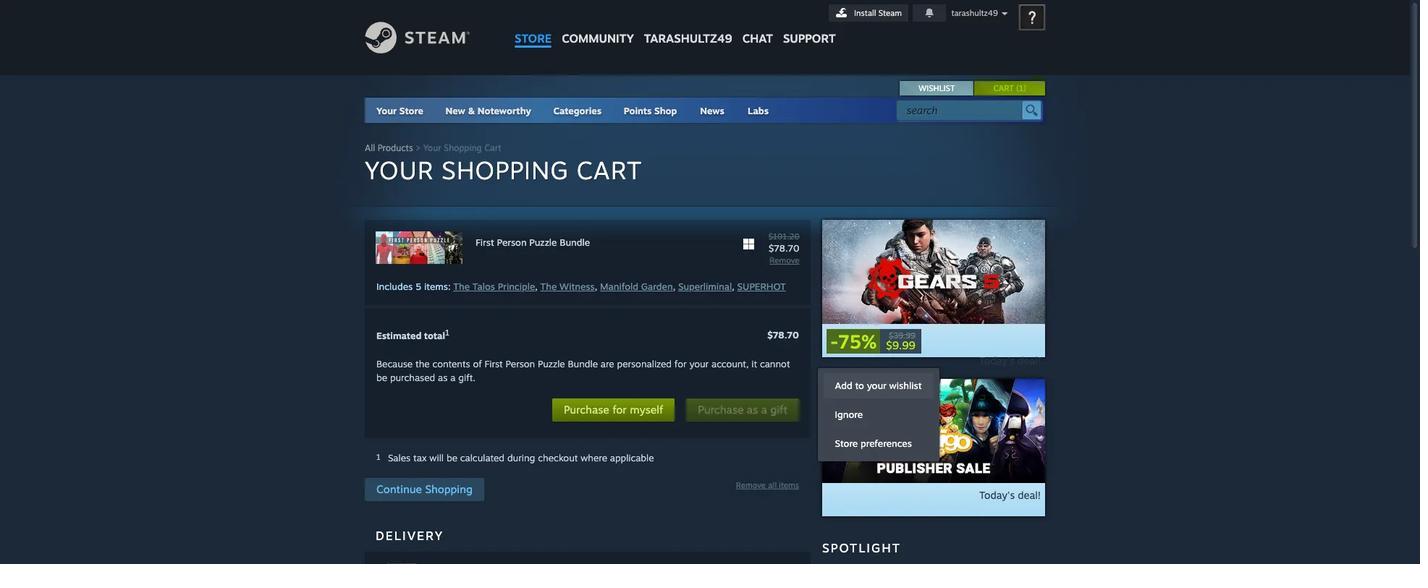 Task type: vqa. For each thing, say whether or not it's contained in the screenshot.
Spotlight
yes



Task type: locate. For each thing, give the bounding box(es) containing it.
store up the > in the left top of the page
[[400, 105, 424, 117]]

store
[[400, 105, 424, 117], [835, 438, 858, 450]]

items:
[[424, 281, 451, 293]]

shopping down will
[[425, 483, 473, 496]]

because the contents of first person puzzle bundle are personalized for your account, it cannot be purchased as a gift.
[[377, 359, 790, 384]]

for
[[675, 359, 687, 370], [613, 404, 627, 417]]

items
[[779, 481, 799, 491]]

4 , from the left
[[732, 281, 735, 293]]

the left talos
[[454, 281, 470, 293]]

manifold
[[600, 281, 639, 293]]

all
[[365, 143, 375, 154]]

where
[[581, 453, 608, 464]]

1 vertical spatial 1
[[445, 328, 450, 338]]

0 vertical spatial deal!
[[1018, 355, 1041, 367]]

bundle left are
[[568, 359, 598, 370]]

new
[[446, 105, 466, 117]]

cart         ( 1 )
[[994, 83, 1027, 93]]

checkout
[[538, 453, 578, 464]]

0 vertical spatial as
[[438, 372, 448, 384]]

purchase
[[564, 404, 610, 417], [698, 404, 744, 417]]

cart
[[994, 83, 1014, 93], [485, 143, 502, 154], [577, 155, 642, 185]]

add to your wishlist
[[835, 380, 922, 392]]

first up talos
[[476, 237, 494, 248]]

1 vertical spatial puzzle
[[538, 359, 565, 370]]

1 inside estimated total 1
[[445, 328, 450, 338]]

1 vertical spatial remove
[[736, 481, 766, 491]]

preferences
[[861, 438, 912, 450]]

continue
[[377, 483, 422, 496]]

$101.20
[[769, 232, 800, 242]]

manifold garden link
[[600, 281, 673, 293]]

remove down '$101.20'
[[770, 256, 800, 266]]

0 vertical spatial your
[[690, 359, 709, 370]]

person
[[497, 237, 527, 248], [506, 359, 535, 370]]

puzzle inside "because the contents of first person puzzle bundle are personalized for your account, it cannot be purchased as a gift."
[[538, 359, 565, 370]]

1 horizontal spatial tarashultz49
[[952, 8, 998, 18]]

0 vertical spatial remove
[[770, 256, 800, 266]]

1 vertical spatial be
[[447, 453, 458, 464]]

1 horizontal spatial store
[[835, 438, 858, 450]]

puzzle
[[530, 237, 557, 248], [538, 359, 565, 370]]

the left witness
[[541, 281, 557, 293]]

0 vertical spatial today's
[[980, 355, 1015, 367]]

as down contents
[[438, 372, 448, 384]]

1 vertical spatial tarashultz49
[[644, 31, 733, 46]]

a down contents
[[451, 372, 456, 384]]

0 vertical spatial person
[[497, 237, 527, 248]]

superhot
[[738, 281, 786, 293]]

2 horizontal spatial cart
[[994, 83, 1014, 93]]

your right to
[[867, 380, 887, 392]]

5
[[416, 281, 422, 293]]

1 horizontal spatial for
[[675, 359, 687, 370]]

, left the witness link
[[535, 281, 538, 293]]

$78.70
[[769, 243, 800, 254], [768, 329, 799, 341]]

shopping down new
[[444, 143, 482, 154]]

1 vertical spatial today's
[[980, 489, 1015, 502]]

$39.99
[[889, 331, 916, 341]]

shop
[[655, 105, 677, 117]]

for right personalized
[[675, 359, 687, 370]]

1 vertical spatial for
[[613, 404, 627, 417]]

remove left all
[[736, 481, 766, 491]]

, left superhot on the right of page
[[732, 281, 735, 293]]

3 , from the left
[[673, 281, 676, 293]]

1 purchase from the left
[[564, 404, 610, 417]]

a left "gift"
[[761, 404, 768, 417]]

$78.70 inside $101.20 $78.70 remove
[[769, 243, 800, 254]]

1 horizontal spatial remove
[[770, 256, 800, 266]]

store down ignore
[[835, 438, 858, 450]]

)
[[1024, 83, 1027, 93]]

0 vertical spatial bundle
[[560, 237, 590, 248]]

0 horizontal spatial tarashultz49
[[644, 31, 733, 46]]

purchase for myself link
[[552, 399, 675, 422]]

0 horizontal spatial purchase
[[564, 404, 610, 417]]

your
[[377, 105, 397, 117], [423, 143, 442, 154], [365, 155, 434, 185]]

,
[[535, 281, 538, 293], [595, 281, 598, 293], [673, 281, 676, 293], [732, 281, 735, 293]]

2 today's deal! from the top
[[980, 489, 1041, 502]]

1 up contents
[[445, 328, 450, 338]]

first
[[476, 237, 494, 248], [485, 359, 503, 370]]

1 horizontal spatial cart
[[577, 155, 642, 185]]

purchased
[[390, 372, 435, 384]]

2 vertical spatial 1
[[377, 453, 381, 463]]

1 vertical spatial your
[[423, 143, 442, 154]]

0 horizontal spatial for
[[613, 404, 627, 417]]

1 horizontal spatial 1
[[445, 328, 450, 338]]

store inside store preferences link
[[835, 438, 858, 450]]

0 horizontal spatial as
[[438, 372, 448, 384]]

0 vertical spatial shopping
[[444, 143, 482, 154]]

$78.70 down '$101.20'
[[769, 243, 800, 254]]

as left "gift"
[[747, 404, 758, 417]]

bundle up witness
[[560, 237, 590, 248]]

remove all items
[[736, 481, 799, 491]]

new & noteworthy
[[446, 105, 531, 117]]

cart down new & noteworthy
[[485, 143, 502, 154]]

0 horizontal spatial a
[[451, 372, 456, 384]]

for left myself on the bottom left of page
[[613, 404, 627, 417]]

0 vertical spatial a
[[451, 372, 456, 384]]

today's deal!
[[980, 355, 1041, 367], [980, 489, 1041, 502]]

bundle
[[560, 237, 590, 248], [568, 359, 598, 370]]

1 horizontal spatial a
[[761, 404, 768, 417]]

0 vertical spatial cart
[[994, 83, 1014, 93]]

2 , from the left
[[595, 281, 598, 293]]

remove
[[770, 256, 800, 266], [736, 481, 766, 491]]

points
[[624, 105, 652, 117]]

$78.70 up cannot
[[768, 329, 799, 341]]

your right the > in the left top of the page
[[423, 143, 442, 154]]

0 horizontal spatial your
[[690, 359, 709, 370]]

1 vertical spatial today's deal!
[[980, 489, 1041, 502]]

1 vertical spatial deal!
[[1018, 489, 1041, 502]]

$101.20 $78.70 remove
[[769, 232, 800, 266]]

0 horizontal spatial be
[[377, 372, 388, 384]]

of
[[473, 359, 482, 370]]

1 vertical spatial as
[[747, 404, 758, 417]]

0 vertical spatial $78.70
[[769, 243, 800, 254]]

your
[[690, 359, 709, 370], [867, 380, 887, 392]]

purchase down account,
[[698, 404, 744, 417]]

products
[[378, 143, 413, 154]]

2 vertical spatial shopping
[[425, 483, 473, 496]]

applicable
[[610, 453, 654, 464]]

0 horizontal spatial 1
[[377, 453, 381, 463]]

0 vertical spatial puzzle
[[530, 237, 557, 248]]

1 , from the left
[[535, 281, 538, 293]]

person up principle
[[497, 237, 527, 248]]

0 vertical spatial 1
[[1019, 83, 1024, 93]]

1 vertical spatial first
[[485, 359, 503, 370]]

1 vertical spatial bundle
[[568, 359, 598, 370]]

2 horizontal spatial 1
[[1019, 83, 1024, 93]]

your up all products link
[[377, 105, 397, 117]]

person right the of
[[506, 359, 535, 370]]

install
[[855, 8, 877, 18]]

points shop
[[624, 105, 677, 117]]

first right the of
[[485, 359, 503, 370]]

1 horizontal spatial purchase
[[698, 404, 744, 417]]

>
[[416, 143, 421, 154]]

talos
[[473, 281, 495, 293]]

0 horizontal spatial remove
[[736, 481, 766, 491]]

1 left sales
[[377, 453, 381, 463]]

1 today's from the top
[[980, 355, 1015, 367]]

, left superliminal link
[[673, 281, 676, 293]]

1 horizontal spatial the
[[541, 281, 557, 293]]

0 vertical spatial for
[[675, 359, 687, 370]]

1 for (
[[1019, 83, 1024, 93]]

purchase down "because the contents of first person puzzle bundle are personalized for your account, it cannot be purchased as a gift."
[[564, 404, 610, 417]]

because
[[377, 359, 413, 370]]

2 vertical spatial your
[[365, 155, 434, 185]]

1 up search text field
[[1019, 83, 1024, 93]]

shopping down 'noteworthy'
[[442, 155, 569, 185]]

superliminal
[[678, 281, 732, 293]]

puzzle up the witness link
[[530, 237, 557, 248]]

0 horizontal spatial the
[[454, 281, 470, 293]]

all products >         your shopping cart your shopping cart
[[365, 143, 642, 185]]

puzzle left are
[[538, 359, 565, 370]]

1 horizontal spatial your
[[867, 380, 887, 392]]

first inside "because the contents of first person puzzle bundle are personalized for your account, it cannot be purchased as a gift."
[[485, 359, 503, 370]]

0 horizontal spatial store
[[400, 105, 424, 117]]

principle
[[498, 281, 535, 293]]

1 horizontal spatial as
[[747, 404, 758, 417]]

your left account,
[[690, 359, 709, 370]]

1
[[1019, 83, 1024, 93], [445, 328, 450, 338], [377, 453, 381, 463]]

1 vertical spatial your
[[867, 380, 887, 392]]

, left manifold
[[595, 281, 598, 293]]

first person puzzle bundle link
[[476, 237, 590, 248]]

continue shopping link
[[365, 478, 484, 502]]

includes 5 items: the talos principle , the witness , manifold garden , superliminal , superhot
[[377, 281, 786, 293]]

your inside "because the contents of first person puzzle bundle are personalized for your account, it cannot be purchased as a gift."
[[690, 359, 709, 370]]

2 purchase from the left
[[698, 404, 744, 417]]

1 vertical spatial person
[[506, 359, 535, 370]]

1 vertical spatial store
[[835, 438, 858, 450]]

cart down 'points'
[[577, 155, 642, 185]]

1 for total
[[445, 328, 450, 338]]

continue shopping
[[377, 483, 473, 496]]

gift.
[[459, 372, 476, 384]]

1 vertical spatial a
[[761, 404, 768, 417]]

be down because
[[377, 372, 388, 384]]

your down products
[[365, 155, 434, 185]]

gift
[[771, 404, 788, 417]]

(
[[1017, 83, 1019, 93]]

as
[[438, 372, 448, 384], [747, 404, 758, 417]]

store
[[515, 31, 552, 46]]

0 vertical spatial tarashultz49
[[952, 8, 998, 18]]

account,
[[712, 359, 749, 370]]

0 horizontal spatial cart
[[485, 143, 502, 154]]

install steam link
[[829, 4, 909, 22]]

steam
[[879, 8, 902, 18]]

0 vertical spatial today's deal!
[[980, 355, 1041, 367]]

remove link
[[770, 256, 800, 266]]

0 vertical spatial be
[[377, 372, 388, 384]]

be right will
[[447, 453, 458, 464]]

cart left '('
[[994, 83, 1014, 93]]



Task type: describe. For each thing, give the bounding box(es) containing it.
cannot
[[760, 359, 790, 370]]

tarashultz49 link
[[639, 0, 738, 52]]

contents
[[433, 359, 470, 370]]

1 inside "1 sales tax will be calculated during checkout where applicable"
[[377, 453, 381, 463]]

chat link
[[738, 0, 778, 49]]

1 today's deal! from the top
[[980, 355, 1041, 367]]

the
[[416, 359, 430, 370]]

superliminal link
[[678, 281, 732, 293]]

news
[[700, 105, 725, 117]]

purchase for purchase as a gift
[[698, 404, 744, 417]]

ignore
[[835, 409, 863, 421]]

sales
[[388, 453, 411, 464]]

1 deal! from the top
[[1018, 355, 1041, 367]]

support link
[[778, 0, 841, 49]]

1 sales tax will be calculated during checkout where applicable
[[377, 453, 654, 464]]

calculated
[[460, 453, 505, 464]]

tax
[[413, 453, 427, 464]]

wishlist
[[919, 83, 955, 93]]

it
[[752, 359, 758, 370]]

myself
[[630, 404, 663, 417]]

your store link
[[377, 105, 424, 117]]

tarashultz49 inside tarashultz49 link
[[644, 31, 733, 46]]

$39.99 $9.99
[[886, 331, 916, 353]]

remove inside $101.20 $78.70 remove
[[770, 256, 800, 266]]

person inside "because the contents of first person puzzle bundle are personalized for your account, it cannot be purchased as a gift."
[[506, 359, 535, 370]]

0 vertical spatial store
[[400, 105, 424, 117]]

2 today's from the top
[[980, 489, 1015, 502]]

store link
[[510, 0, 557, 52]]

first person puzzle bundle
[[476, 237, 590, 248]]

2 the from the left
[[541, 281, 557, 293]]

2 deal! from the top
[[1018, 489, 1041, 502]]

1 vertical spatial shopping
[[442, 155, 569, 185]]

purchase for purchase for myself
[[564, 404, 610, 417]]

will
[[430, 453, 444, 464]]

bundle inside "because the contents of first person puzzle bundle are personalized for your account, it cannot be purchased as a gift."
[[568, 359, 598, 370]]

garden
[[641, 281, 673, 293]]

are
[[601, 359, 615, 370]]

-
[[831, 330, 839, 353]]

all
[[768, 481, 777, 491]]

during
[[508, 453, 535, 464]]

purchase as a gift
[[698, 404, 788, 417]]

superhot link
[[738, 281, 786, 293]]

1 horizontal spatial be
[[447, 453, 458, 464]]

community
[[562, 31, 634, 46]]

new & noteworthy link
[[446, 105, 531, 117]]

be inside "because the contents of first person puzzle bundle are personalized for your account, it cannot be purchased as a gift."
[[377, 372, 388, 384]]

witness
[[560, 281, 595, 293]]

estimated
[[377, 330, 422, 342]]

your store
[[377, 105, 424, 117]]

labs link
[[736, 98, 781, 123]]

the talos principle link
[[454, 281, 535, 293]]

a inside "because the contents of first person puzzle bundle are personalized for your account, it cannot be purchased as a gift."
[[451, 372, 456, 384]]

includes
[[377, 281, 413, 293]]

estimated total 1
[[377, 328, 450, 342]]

purchase for myself
[[564, 404, 663, 417]]

0 vertical spatial first
[[476, 237, 494, 248]]

for inside "because the contents of first person puzzle bundle are personalized for your account, it cannot be purchased as a gift."
[[675, 359, 687, 370]]

as inside "because the contents of first person puzzle bundle are personalized for your account, it cannot be purchased as a gift."
[[438, 372, 448, 384]]

wishlist link
[[901, 81, 974, 96]]

categories link
[[554, 105, 602, 117]]

1 the from the left
[[454, 281, 470, 293]]

1 vertical spatial cart
[[485, 143, 502, 154]]

categories
[[554, 105, 602, 117]]

spotlight
[[823, 541, 901, 556]]

add
[[835, 380, 853, 392]]

chat
[[743, 31, 773, 46]]

all products link
[[365, 143, 413, 154]]

search text field
[[907, 101, 1020, 120]]

total
[[424, 330, 445, 342]]

store preferences link
[[824, 432, 934, 457]]

install steam
[[855, 8, 902, 18]]

wishlist
[[890, 380, 922, 392]]

75%
[[839, 330, 877, 353]]

community link
[[557, 0, 639, 52]]

news link
[[689, 98, 736, 123]]

the witness link
[[541, 281, 595, 293]]

remove all items link
[[736, 481, 799, 491]]

support
[[783, 31, 836, 46]]

0 vertical spatial your
[[377, 105, 397, 117]]

to
[[856, 380, 865, 392]]

2 vertical spatial cart
[[577, 155, 642, 185]]

-75%
[[831, 330, 877, 353]]

1 vertical spatial $78.70
[[768, 329, 799, 341]]

noteworthy
[[478, 105, 531, 117]]

&
[[468, 105, 475, 117]]

delivery
[[376, 528, 444, 544]]

labs
[[748, 105, 769, 117]]



